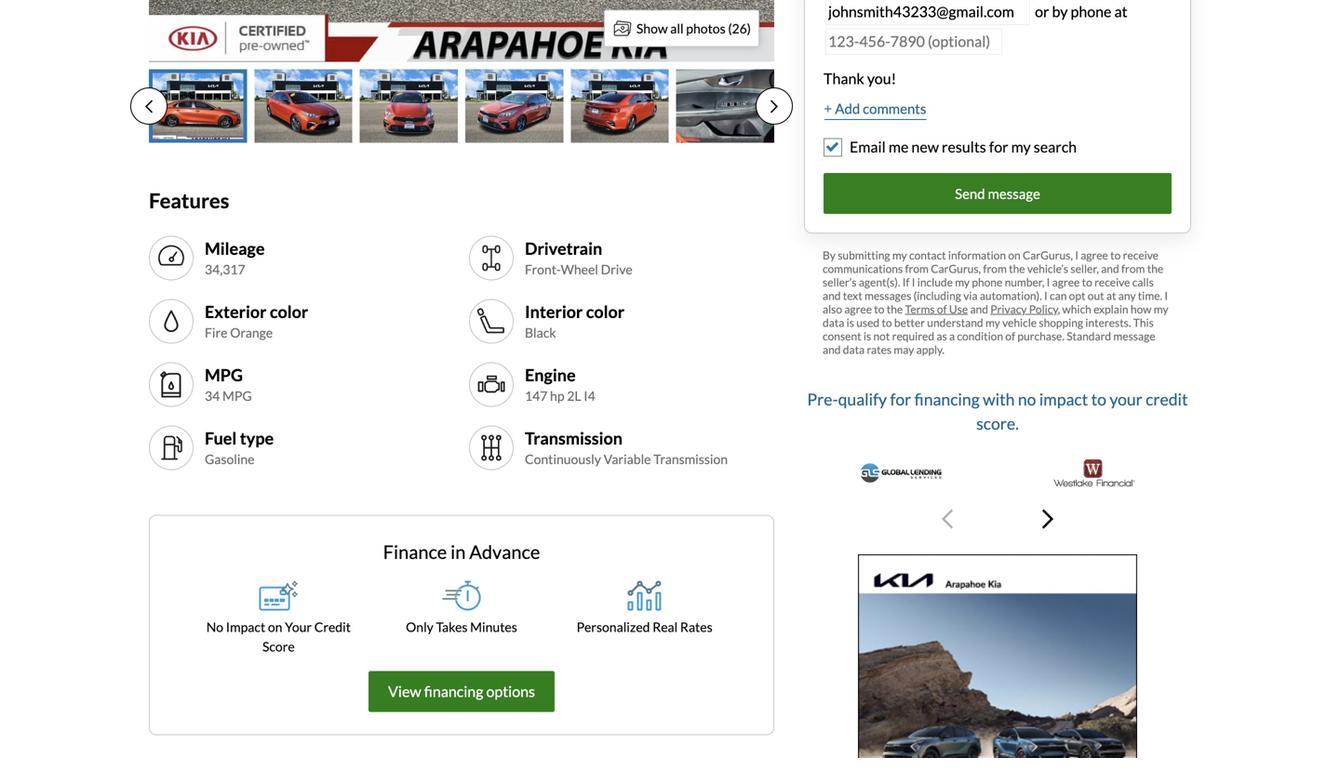 Task type: locate. For each thing, give the bounding box(es) containing it.
on up 'number,'
[[1008, 249, 1021, 262]]

for right results
[[989, 138, 1009, 156]]

impact
[[1039, 389, 1088, 409]]

view vehicle photo 1 image
[[149, 69, 247, 143]]

3 from from the left
[[1122, 262, 1145, 276]]

is left not
[[864, 329, 871, 343]]

0 vertical spatial on
[[1008, 249, 1021, 262]]

message right send
[[988, 185, 1040, 202]]

to left your
[[1091, 389, 1107, 409]]

1 vertical spatial of
[[1006, 329, 1015, 343]]

on inside no impact on your credit score
[[268, 619, 282, 635]]

1 horizontal spatial phone
[[1071, 2, 1112, 20]]

0 vertical spatial at
[[1115, 2, 1128, 20]]

phone
[[1071, 2, 1112, 20], [972, 276, 1003, 289]]

1 vertical spatial transmission
[[654, 452, 728, 467]]

2 color from the left
[[586, 301, 625, 322]]

minutes
[[470, 619, 517, 635]]

mileage image
[[156, 243, 186, 273]]

color inside interior color black
[[586, 301, 625, 322]]

out
[[1088, 289, 1104, 302]]

and inside , which explain how my data is used to better understand my vehicle shopping interests. this consent is not required as a condition of purchase. standard message and data rates may apply.
[[823, 343, 841, 356]]

on inside by submitting my contact information on cargurus, i agree to receive communications from cargurus, from the vehicle's seller, and from the seller's agent(s). if i include my phone number, i agree to receive calls and text messages (including via automation). i can opt out at any time. i also agree to the
[[1008, 249, 1021, 262]]

0 horizontal spatial on
[[268, 619, 282, 635]]

1 vertical spatial on
[[268, 619, 282, 635]]

0 horizontal spatial phone
[[972, 276, 1003, 289]]

phone up terms of use and privacy policy
[[972, 276, 1003, 289]]

wheel
[[561, 262, 598, 278]]

0 horizontal spatial financing
[[424, 683, 483, 701]]

standard
[[1067, 329, 1111, 343]]

color inside "exterior color fire orange"
[[270, 301, 308, 322]]

send message
[[955, 185, 1040, 202]]

message inside , which explain how my data is used to better understand my vehicle shopping interests. this consent is not required as a condition of purchase. standard message and data rates may apply.
[[1114, 329, 1156, 343]]

mileage
[[205, 238, 265, 259]]

financing
[[915, 389, 980, 409], [424, 683, 483, 701]]

0 vertical spatial for
[[989, 138, 1009, 156]]

privacy policy link
[[991, 302, 1058, 316]]

terms of use link
[[905, 302, 968, 316]]

Phone (optional) telephone field
[[826, 28, 1002, 55]]

and down also
[[823, 343, 841, 356]]

34,317
[[205, 262, 245, 278]]

mpg right 34
[[222, 388, 252, 404]]

color
[[270, 301, 308, 322], [586, 301, 625, 322]]

contact
[[909, 249, 946, 262]]

i right if
[[912, 276, 915, 289]]

transmission right variable
[[654, 452, 728, 467]]

features
[[149, 188, 229, 213]]

exterior color image
[[156, 307, 186, 336]]

0 horizontal spatial is
[[847, 316, 854, 329]]

calls
[[1132, 276, 1154, 289]]

1 vertical spatial receive
[[1095, 276, 1130, 289]]

vehicle's
[[1027, 262, 1069, 276]]

can
[[1050, 289, 1067, 302]]

tab list
[[130, 69, 793, 143]]

engine
[[525, 365, 576, 385]]

to inside pre-qualify for financing with no impact to your credit score.
[[1091, 389, 1107, 409]]

1 horizontal spatial financing
[[915, 389, 980, 409]]

orange
[[230, 325, 273, 341]]

agent(s).
[[859, 276, 900, 289]]

send
[[955, 185, 985, 202]]

1 horizontal spatial for
[[989, 138, 1009, 156]]

from up "(including"
[[905, 262, 929, 276]]

options
[[486, 683, 535, 701]]

i right 'number,'
[[1047, 276, 1050, 289]]

personalized real rates
[[577, 619, 713, 635]]

credit
[[314, 619, 351, 635]]

receive up calls
[[1123, 249, 1159, 262]]

my right how
[[1154, 302, 1169, 316]]

of
[[937, 302, 947, 316], [1006, 329, 1015, 343]]

data down text
[[823, 316, 845, 329]]

0 horizontal spatial of
[[937, 302, 947, 316]]

communications
[[823, 262, 903, 276]]

add
[[835, 100, 860, 117]]

from up 'automation).' on the top right
[[983, 262, 1007, 276]]

may
[[894, 343, 914, 356]]

and left text
[[823, 289, 841, 302]]

i right time.
[[1165, 289, 1168, 302]]

and right use
[[970, 302, 988, 316]]

cargurus, up via
[[931, 262, 981, 276]]

0 vertical spatial financing
[[915, 389, 980, 409]]

1 horizontal spatial of
[[1006, 329, 1015, 343]]

color for interior color
[[586, 301, 625, 322]]

0 horizontal spatial agree
[[845, 302, 872, 316]]

if
[[903, 276, 910, 289]]

advertisement region
[[858, 555, 1137, 759]]

1 vertical spatial phone
[[972, 276, 1003, 289]]

transmission up continuously
[[525, 428, 623, 448]]

0 horizontal spatial message
[[988, 185, 1040, 202]]

shopping
[[1039, 316, 1083, 329]]

no
[[206, 619, 223, 635]]

1 vertical spatial for
[[890, 389, 911, 409]]

receive up explain
[[1095, 276, 1130, 289]]

cargurus, up 'number,'
[[1023, 249, 1073, 262]]

me
[[889, 138, 909, 156]]

is
[[847, 316, 854, 329], [864, 329, 871, 343]]

is left used
[[847, 316, 854, 329]]

at right by
[[1115, 2, 1128, 20]]

submitting
[[838, 249, 890, 262]]

message down how
[[1114, 329, 1156, 343]]

financing left with
[[915, 389, 980, 409]]

color down drive
[[586, 301, 625, 322]]

1 horizontal spatial on
[[1008, 249, 1021, 262]]

0 horizontal spatial for
[[890, 389, 911, 409]]

1 horizontal spatial color
[[586, 301, 625, 322]]

1 color from the left
[[270, 301, 308, 322]]

0 horizontal spatial color
[[270, 301, 308, 322]]

vehicle full photo image
[[149, 0, 774, 62]]

no impact on your credit score
[[206, 619, 351, 655]]

on up the score
[[268, 619, 282, 635]]

2 horizontal spatial agree
[[1081, 249, 1108, 262]]

prev page image
[[145, 99, 153, 114]]

to
[[1111, 249, 1121, 262], [1082, 276, 1092, 289], [874, 302, 885, 316], [882, 316, 892, 329], [1091, 389, 1107, 409]]

0 horizontal spatial from
[[905, 262, 929, 276]]

purchase.
[[1018, 329, 1065, 343]]

2 from from the left
[[983, 262, 1007, 276]]

interests.
[[1086, 316, 1131, 329]]

results
[[942, 138, 986, 156]]

at right out at the right of page
[[1107, 289, 1116, 302]]

0 vertical spatial phone
[[1071, 2, 1112, 20]]

information
[[948, 249, 1006, 262]]

0 vertical spatial mpg
[[205, 365, 243, 385]]

thank you!
[[824, 69, 896, 87]]

34
[[205, 388, 220, 404]]

thank
[[824, 69, 864, 87]]

send message button
[[824, 173, 1172, 214]]

via
[[964, 289, 978, 302]]

for inside pre-qualify for financing with no impact to your credit score.
[[890, 389, 911, 409]]

interior color black
[[525, 301, 625, 341]]

mileage 34,317
[[205, 238, 265, 278]]

and
[[1101, 262, 1119, 276], [823, 289, 841, 302], [970, 302, 988, 316], [823, 343, 841, 356]]

Email address email field
[[826, 0, 1030, 25]]

1 vertical spatial message
[[1114, 329, 1156, 343]]

exterior
[[205, 301, 267, 322]]

to up which
[[1082, 276, 1092, 289]]

transmission
[[525, 428, 623, 448], [654, 452, 728, 467]]

receive
[[1123, 249, 1159, 262], [1095, 276, 1130, 289]]

which
[[1063, 302, 1092, 316]]

and right seller,
[[1101, 262, 1119, 276]]

only
[[406, 619, 434, 635]]

by
[[1052, 2, 1068, 20]]

comments
[[863, 100, 926, 117]]

1 vertical spatial financing
[[424, 683, 483, 701]]

1 horizontal spatial from
[[983, 262, 1007, 276]]

0 vertical spatial message
[[988, 185, 1040, 202]]

all
[[670, 20, 684, 36]]

view vehicle photo 5 image
[[571, 69, 669, 143]]

1 vertical spatial at
[[1107, 289, 1116, 302]]

2 horizontal spatial from
[[1122, 262, 1145, 276]]

the up 'automation).' on the top right
[[1009, 262, 1025, 276]]

pre-qualify for financing with no impact to your credit score.
[[807, 389, 1188, 433]]

agree right also
[[845, 302, 872, 316]]

of inside , which explain how my data is used to better understand my vehicle shopping interests. this consent is not required as a condition of purchase. standard message and data rates may apply.
[[1006, 329, 1015, 343]]

plus image
[[825, 104, 832, 113]]

color up orange
[[270, 301, 308, 322]]

view vehicle photo 3 image
[[360, 69, 458, 143]]

0 horizontal spatial transmission
[[525, 428, 623, 448]]

1 horizontal spatial agree
[[1052, 276, 1080, 289]]

mpg up 34
[[205, 365, 243, 385]]

show
[[637, 20, 668, 36]]

the up time.
[[1147, 262, 1164, 276]]

data left rates
[[843, 343, 865, 356]]

my right include at the right top
[[955, 276, 970, 289]]

rates
[[867, 343, 892, 356]]

exterior color fire orange
[[205, 301, 308, 341]]

continuously
[[525, 452, 601, 467]]

the left terms
[[887, 302, 903, 316]]

i4
[[584, 388, 595, 404]]

by submitting my contact information on cargurus, i agree to receive communications from cargurus, from the vehicle's seller, and from the seller's agent(s). if i include my phone number, i agree to receive calls and text messages (including via automation). i can opt out at any time. i also agree to the
[[823, 249, 1168, 316]]

for right qualify
[[890, 389, 911, 409]]

0 vertical spatial agree
[[1081, 249, 1108, 262]]

1 horizontal spatial message
[[1114, 329, 1156, 343]]

phone right by
[[1071, 2, 1112, 20]]

financing right view
[[424, 683, 483, 701]]

from up any
[[1122, 262, 1145, 276]]

to right used
[[882, 316, 892, 329]]

mpg 34 mpg
[[205, 365, 252, 404]]

of left use
[[937, 302, 947, 316]]

147
[[525, 388, 548, 404]]

variable
[[604, 452, 651, 467]]

of down privacy
[[1006, 329, 1015, 343]]

(including
[[914, 289, 961, 302]]

i
[[1075, 249, 1079, 262], [912, 276, 915, 289], [1047, 276, 1050, 289], [1044, 289, 1048, 302], [1165, 289, 1168, 302]]

to inside , which explain how my data is used to better understand my vehicle shopping interests. this consent is not required as a condition of purchase. standard message and data rates may apply.
[[882, 316, 892, 329]]

credit
[[1146, 389, 1188, 409]]

agree up ,
[[1052, 276, 1080, 289]]

message inside button
[[988, 185, 1040, 202]]

financing inside pre-qualify for financing with no impact to your credit score.
[[915, 389, 980, 409]]

messages
[[865, 289, 911, 302]]

my up if
[[892, 249, 907, 262]]

1 vertical spatial mpg
[[222, 388, 252, 404]]

agree up out at the right of page
[[1081, 249, 1108, 262]]



Task type: describe. For each thing, give the bounding box(es) containing it.
add comments button
[[824, 97, 927, 121]]

1 vertical spatial data
[[843, 343, 865, 356]]

2l
[[567, 388, 581, 404]]

1 horizontal spatial is
[[864, 329, 871, 343]]

i left can
[[1044, 289, 1048, 302]]

0 horizontal spatial the
[[887, 302, 903, 316]]

hp
[[550, 388, 565, 404]]

add comments
[[835, 100, 926, 117]]

engine 147 hp 2l i4
[[525, 365, 595, 404]]

as
[[937, 329, 947, 343]]

understand
[[927, 316, 983, 329]]

personalized
[[577, 619, 650, 635]]

0 vertical spatial of
[[937, 302, 947, 316]]

1 horizontal spatial cargurus,
[[1023, 249, 1073, 262]]

your
[[285, 619, 312, 635]]

drive
[[601, 262, 633, 278]]

transmission image
[[477, 433, 506, 463]]

0 horizontal spatial cargurus,
[[931, 262, 981, 276]]

view vehicle photo 2 image
[[254, 69, 352, 143]]

1 horizontal spatial the
[[1009, 262, 1025, 276]]

qualify
[[838, 389, 887, 409]]

score.
[[977, 414, 1019, 433]]

automation).
[[980, 289, 1042, 302]]

apply.
[[916, 343, 945, 356]]

1 vertical spatial agree
[[1052, 276, 1080, 289]]

1 from from the left
[[905, 262, 929, 276]]

email me new results for my search
[[850, 138, 1077, 156]]

fuel type gasoline
[[205, 428, 274, 467]]

to right seller,
[[1111, 249, 1121, 262]]

show all photos (26) link
[[604, 10, 759, 47]]

or by phone at
[[1035, 2, 1128, 20]]

seller,
[[1071, 262, 1099, 276]]

2 vertical spatial agree
[[845, 302, 872, 316]]

pre-
[[807, 389, 838, 409]]

fuel type image
[[156, 433, 186, 463]]

i right vehicle's
[[1075, 249, 1079, 262]]

terms of use and privacy policy
[[905, 302, 1058, 316]]

finance
[[383, 541, 447, 564]]

chevron right image
[[1042, 508, 1054, 531]]

policy
[[1029, 302, 1058, 316]]

,
[[1058, 302, 1060, 316]]

email
[[850, 138, 886, 156]]

takes
[[436, 619, 468, 635]]

no
[[1018, 389, 1036, 409]]

0 vertical spatial transmission
[[525, 428, 623, 448]]

financing inside view financing options button
[[424, 683, 483, 701]]

interior
[[525, 301, 583, 322]]

view vehicle photo 4 image
[[465, 69, 563, 143]]

interior color image
[[477, 307, 506, 336]]

time.
[[1138, 289, 1163, 302]]

fire
[[205, 325, 228, 341]]

, which explain how my data is used to better understand my vehicle shopping interests. this consent is not required as a condition of purchase. standard message and data rates may apply.
[[823, 302, 1169, 356]]

view financing options button
[[369, 672, 555, 712]]

to down agent(s).
[[874, 302, 885, 316]]

color for exterior color
[[270, 301, 308, 322]]

how
[[1131, 302, 1152, 316]]

required
[[892, 329, 935, 343]]

include
[[918, 276, 953, 289]]

next page image
[[771, 99, 778, 114]]

not
[[874, 329, 890, 343]]

explain
[[1094, 302, 1129, 316]]

2 horizontal spatial the
[[1147, 262, 1164, 276]]

terms
[[905, 302, 935, 316]]

mpg image
[[156, 370, 186, 400]]

vehicle
[[1002, 316, 1037, 329]]

my left search in the right of the page
[[1011, 138, 1031, 156]]

at inside by submitting my contact information on cargurus, i agree to receive communications from cargurus, from the vehicle's seller, and from the seller's agent(s). if i include my phone number, i agree to receive calls and text messages (including via automation). i can opt out at any time. i also agree to the
[[1107, 289, 1116, 302]]

black
[[525, 325, 556, 341]]

engine image
[[477, 370, 506, 400]]

drivetrain image
[[477, 243, 506, 273]]

only takes minutes
[[406, 619, 517, 635]]

finance in advance
[[383, 541, 540, 564]]

consent
[[823, 329, 862, 343]]

better
[[894, 316, 925, 329]]

photos
[[686, 20, 726, 36]]

number,
[[1005, 276, 1045, 289]]

front-
[[525, 262, 561, 278]]

used
[[857, 316, 880, 329]]

rates
[[680, 619, 713, 635]]

my left vehicle
[[986, 316, 1000, 329]]

score
[[262, 639, 295, 655]]

text
[[843, 289, 863, 302]]

view vehicle photo 6 image
[[676, 69, 774, 143]]

condition
[[957, 329, 1003, 343]]

show all photos (26)
[[637, 20, 751, 36]]

1 horizontal spatial transmission
[[654, 452, 728, 467]]

chevron left image
[[942, 508, 953, 531]]

advance
[[469, 541, 540, 564]]

also
[[823, 302, 842, 316]]

view financing options
[[388, 683, 535, 701]]

0 vertical spatial data
[[823, 316, 845, 329]]

your
[[1110, 389, 1143, 409]]

view
[[388, 683, 421, 701]]

by
[[823, 249, 836, 262]]

privacy
[[991, 302, 1027, 316]]

0 vertical spatial receive
[[1123, 249, 1159, 262]]

seller's
[[823, 276, 857, 289]]

or
[[1035, 2, 1049, 20]]

in
[[451, 541, 466, 564]]

you!
[[867, 69, 896, 87]]

impact
[[226, 619, 265, 635]]

phone inside by submitting my contact information on cargurus, i agree to receive communications from cargurus, from the vehicle's seller, and from the seller's agent(s). if i include my phone number, i agree to receive calls and text messages (including via automation). i can opt out at any time. i also agree to the
[[972, 276, 1003, 289]]

fuel
[[205, 428, 237, 448]]



Task type: vqa. For each thing, say whether or not it's contained in the screenshot.
Show all photos (26) link
yes



